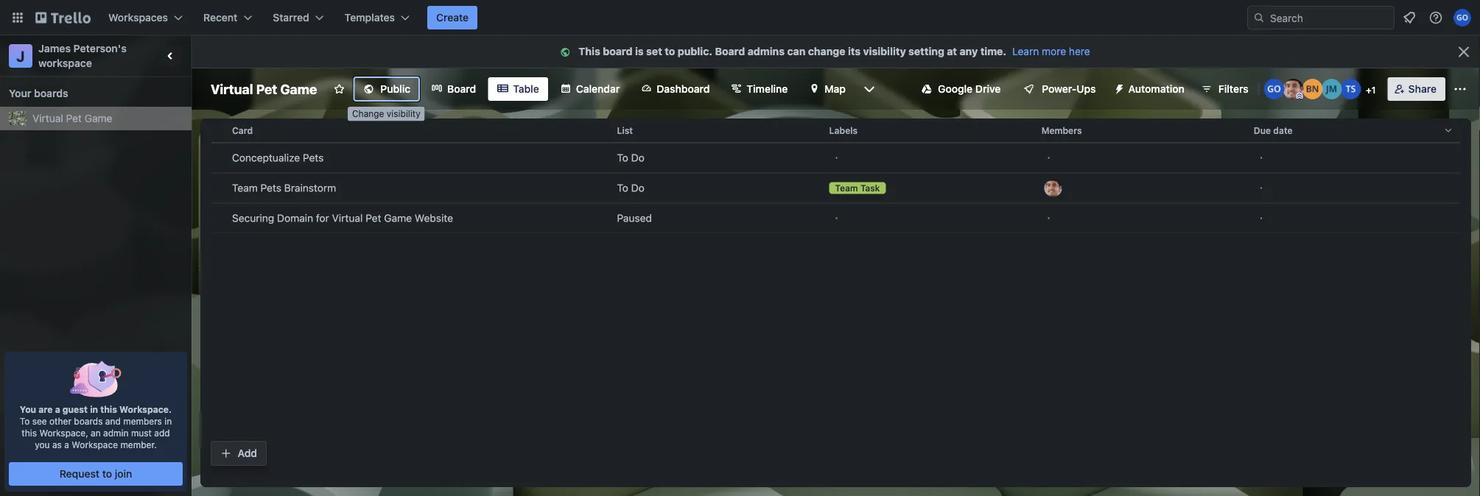 Task type: describe. For each thing, give the bounding box(es) containing it.
google drive button
[[913, 77, 1010, 101]]

james
[[38, 42, 71, 55]]

workspace.
[[119, 405, 172, 415]]

ben nelson (bennelson96) image
[[1303, 79, 1324, 100]]

0 vertical spatial visibility
[[864, 45, 906, 57]]

dashboard
[[657, 83, 710, 95]]

gary orlando (garyorlando) image
[[1454, 9, 1472, 27]]

team pets brainstorm
[[232, 182, 336, 194]]

workspaces
[[108, 11, 168, 24]]

filters
[[1219, 83, 1249, 95]]

do for conceptualize pets
[[631, 152, 645, 164]]

automation button
[[1108, 77, 1194, 101]]

public
[[381, 83, 411, 95]]

color: bold lime, title: "team task" element
[[830, 182, 886, 194]]

request to join
[[59, 468, 132, 481]]

0 horizontal spatial virtual
[[32, 112, 63, 125]]

timeline
[[747, 83, 788, 95]]

back to home image
[[35, 6, 91, 29]]

other
[[49, 416, 71, 427]]

members
[[1042, 125, 1082, 136]]

pets for conceptualize
[[303, 152, 324, 164]]

tara schultz (taraschultz7) image
[[1341, 79, 1362, 100]]

open information menu image
[[1429, 10, 1444, 25]]

and
[[105, 416, 121, 427]]

customize views image
[[862, 82, 877, 97]]

pet inside row
[[366, 212, 381, 224]]

admin
[[103, 428, 129, 439]]

any
[[960, 45, 978, 57]]

reposition card with title securing domain for virtual pet game website image
[[212, 209, 229, 226]]

timeline link
[[722, 77, 797, 101]]

power-ups button
[[1013, 77, 1105, 101]]

j
[[16, 47, 25, 64]]

virtual pet game inside board name text field
[[211, 81, 317, 97]]

securing
[[232, 212, 274, 224]]

visibility inside "tooltip"
[[387, 109, 421, 119]]

calendar link
[[551, 77, 629, 101]]

boards inside your boards with 1 items element
[[34, 87, 68, 100]]

learn more here link
[[1007, 45, 1091, 57]]

0 vertical spatial a
[[55, 405, 60, 415]]

workspace,
[[39, 428, 88, 439]]

setting
[[909, 45, 945, 57]]

team task button
[[824, 174, 1036, 203]]

board link
[[422, 77, 485, 101]]

table containing conceptualize pets
[[200, 113, 1472, 488]]

conceptualize pets
[[232, 152, 324, 164]]

members button
[[1036, 113, 1248, 148]]

change
[[352, 109, 384, 119]]

google drive
[[938, 83, 1001, 95]]

google
[[938, 83, 973, 95]]

recent
[[203, 11, 238, 24]]

change visibility tooltip
[[348, 107, 425, 121]]

virtual inside board name text field
[[211, 81, 253, 97]]

website
[[415, 212, 453, 224]]

to inside the you are a guest in this workspace. to see other boards and members in this workspace, an admin must add you as a workspace member.
[[20, 416, 30, 427]]

0 horizontal spatial in
[[90, 405, 98, 415]]

admins
[[748, 45, 785, 57]]

row containing conceptualize pets
[[212, 143, 1461, 179]]

card
[[232, 125, 253, 136]]

to for team pets brainstorm
[[617, 182, 629, 194]]

0 notifications image
[[1401, 9, 1419, 27]]

starred
[[273, 11, 309, 24]]

row containing team pets brainstorm
[[212, 173, 1461, 210]]

this member is an admin of this board. image
[[1297, 93, 1304, 100]]

this board is set to public. board admins can change its visibility setting at any time. learn more here
[[579, 45, 1091, 57]]

labels button
[[824, 113, 1036, 148]]

recent button
[[195, 6, 261, 29]]

team for team pets brainstorm
[[232, 182, 258, 194]]

game inside board name text field
[[280, 81, 317, 97]]

this
[[579, 45, 601, 57]]

0 horizontal spatial pet
[[66, 112, 82, 125]]

list button
[[611, 113, 824, 148]]

due
[[1254, 125, 1272, 136]]

paused
[[617, 212, 652, 224]]

for
[[316, 212, 329, 224]]

james peterson's workspace
[[38, 42, 129, 69]]

due date
[[1254, 125, 1293, 136]]

labels
[[830, 125, 858, 136]]

change visibility
[[352, 109, 421, 119]]

sm image
[[1108, 77, 1129, 98]]

add button
[[212, 442, 266, 466]]

securing domain for virtual pet game website link
[[232, 204, 605, 233]]

share button
[[1388, 77, 1446, 101]]

gary orlando (garyorlando) image
[[1265, 79, 1285, 100]]

you
[[20, 405, 36, 415]]

templates
[[345, 11, 395, 24]]

workspaces button
[[100, 6, 192, 29]]

due date button
[[1248, 113, 1461, 148]]

1 vertical spatial this
[[22, 428, 37, 439]]

workspace navigation collapse icon image
[[161, 46, 181, 66]]

power-ups
[[1042, 83, 1096, 95]]

1 vertical spatial a
[[64, 440, 69, 450]]

conceptualize
[[232, 152, 300, 164]]

row containing card
[[212, 113, 1461, 148]]

show menu image
[[1453, 82, 1468, 97]]

workspace
[[38, 57, 92, 69]]

game inside securing domain for virtual pet game website link
[[384, 212, 412, 224]]

your
[[9, 87, 31, 100]]

domain
[[277, 212, 313, 224]]

learn
[[1013, 45, 1039, 57]]

member.
[[120, 440, 157, 450]]



Task type: vqa. For each thing, say whether or not it's contained in the screenshot.
collaborators.
no



Task type: locate. For each thing, give the bounding box(es) containing it.
3 row from the top
[[212, 173, 1461, 210]]

more
[[1042, 45, 1067, 57]]

team task
[[835, 183, 880, 193]]

1 vertical spatial board
[[447, 83, 476, 95]]

1 vertical spatial to do
[[617, 182, 645, 194]]

map link
[[800, 77, 855, 101]]

to down list
[[617, 152, 629, 164]]

dashboard link
[[632, 77, 719, 101]]

boards right your
[[34, 87, 68, 100]]

1 horizontal spatial pets
[[303, 152, 324, 164]]

to
[[617, 152, 629, 164], [617, 182, 629, 194], [20, 416, 30, 427]]

public button
[[354, 77, 419, 101]]

primary element
[[0, 0, 1481, 35]]

your boards
[[9, 87, 68, 100]]

can
[[788, 45, 806, 57]]

table
[[513, 83, 539, 95]]

to for conceptualize pets
[[617, 152, 629, 164]]

to
[[665, 45, 675, 57], [102, 468, 112, 481]]

workspace
[[72, 440, 118, 450]]

pet up conceptualize
[[256, 81, 277, 97]]

+ 1
[[1366, 85, 1376, 95]]

conceptualize pets link
[[232, 143, 605, 173]]

1 vertical spatial james peterson (jamespeterson93) image
[[1045, 179, 1063, 197]]

1 horizontal spatial a
[[64, 440, 69, 450]]

calendar
[[576, 83, 620, 95]]

virtual pet game down your boards with 1 items element
[[32, 112, 112, 125]]

1 horizontal spatial virtual pet game
[[211, 81, 317, 97]]

0 vertical spatial game
[[280, 81, 317, 97]]

in
[[90, 405, 98, 415], [165, 416, 172, 427]]

0 horizontal spatial board
[[447, 83, 476, 95]]

is
[[635, 45, 644, 57]]

1 horizontal spatial team
[[835, 183, 858, 193]]

add
[[238, 448, 257, 460]]

0 horizontal spatial to
[[102, 468, 112, 481]]

1 horizontal spatial pet
[[256, 81, 277, 97]]

list
[[617, 125, 633, 136]]

a
[[55, 405, 60, 415], [64, 440, 69, 450]]

1 horizontal spatial virtual
[[211, 81, 253, 97]]

its
[[848, 45, 861, 57]]

you
[[35, 440, 50, 450]]

automation
[[1129, 83, 1185, 95]]

0 vertical spatial board
[[715, 45, 745, 57]]

team up securing
[[232, 182, 258, 194]]

boards inside the you are a guest in this workspace. to see other boards and members in this workspace, an admin must add you as a workspace member.
[[74, 416, 103, 427]]

board left table link
[[447, 83, 476, 95]]

pet down your boards with 1 items element
[[66, 112, 82, 125]]

1 row from the top
[[212, 113, 1461, 148]]

team inside button
[[835, 183, 858, 193]]

0 horizontal spatial pets
[[261, 182, 282, 194]]

0 vertical spatial to
[[617, 152, 629, 164]]

0 horizontal spatial virtual pet game
[[32, 112, 112, 125]]

securing domain for virtual pet game website
[[232, 212, 453, 224]]

2 vertical spatial pet
[[366, 212, 381, 224]]

1 vertical spatial pet
[[66, 112, 82, 125]]

1 horizontal spatial this
[[100, 405, 117, 415]]

0 vertical spatial to do
[[617, 152, 645, 164]]

visibility
[[864, 45, 906, 57], [387, 109, 421, 119]]

share
[[1409, 83, 1437, 95]]

2 vertical spatial game
[[384, 212, 412, 224]]

0 vertical spatial virtual pet game
[[211, 81, 317, 97]]

here
[[1069, 45, 1091, 57]]

1 vertical spatial boards
[[74, 416, 103, 427]]

members
[[123, 416, 162, 427]]

team
[[232, 182, 258, 194], [835, 183, 858, 193]]

pet inside board name text field
[[256, 81, 277, 97]]

do
[[631, 152, 645, 164], [631, 182, 645, 194]]

0 horizontal spatial a
[[55, 405, 60, 415]]

jeremy miller (jeremymiller198) image
[[1322, 79, 1343, 100]]

1 vertical spatial to
[[617, 182, 629, 194]]

ups
[[1077, 83, 1096, 95]]

set
[[647, 45, 662, 57]]

at
[[947, 45, 957, 57]]

boards up an
[[74, 416, 103, 427]]

do for team pets brainstorm
[[631, 182, 645, 194]]

game left star or unstar board 'image'
[[280, 81, 317, 97]]

1 vertical spatial to
[[102, 468, 112, 481]]

1 vertical spatial do
[[631, 182, 645, 194]]

visibility down public
[[387, 109, 421, 119]]

game left the 'website'
[[384, 212, 412, 224]]

1 do from the top
[[631, 152, 645, 164]]

to inside button
[[102, 468, 112, 481]]

board inside the "board" 'link'
[[447, 83, 476, 95]]

table link
[[488, 77, 548, 101]]

virtual right for in the top of the page
[[332, 212, 363, 224]]

2 do from the top
[[631, 182, 645, 194]]

1 vertical spatial game
[[85, 112, 112, 125]]

team for team task
[[835, 183, 858, 193]]

Search field
[[1266, 7, 1394, 29]]

2 horizontal spatial pet
[[366, 212, 381, 224]]

in right guest at the bottom left
[[90, 405, 98, 415]]

see
[[32, 416, 47, 427]]

1 horizontal spatial james peterson (jamespeterson93) image
[[1284, 79, 1304, 100]]

0 horizontal spatial team
[[232, 182, 258, 194]]

game inside virtual pet game link
[[85, 112, 112, 125]]

to do up the paused
[[617, 182, 645, 194]]

0 vertical spatial this
[[100, 405, 117, 415]]

1 horizontal spatial visibility
[[864, 45, 906, 57]]

1 to do from the top
[[617, 152, 645, 164]]

guest
[[63, 405, 88, 415]]

brainstorm
[[284, 182, 336, 194]]

0 vertical spatial boards
[[34, 87, 68, 100]]

virtual down "your boards" in the left top of the page
[[32, 112, 63, 125]]

table
[[200, 113, 1472, 488]]

request to join button
[[9, 463, 183, 486]]

0 vertical spatial do
[[631, 152, 645, 164]]

0 horizontal spatial james peterson (jamespeterson93) image
[[1045, 179, 1063, 197]]

2 vertical spatial virtual
[[332, 212, 363, 224]]

create
[[436, 11, 469, 24]]

0 vertical spatial james peterson (jamespeterson93) image
[[1284, 79, 1304, 100]]

game
[[280, 81, 317, 97], [85, 112, 112, 125], [384, 212, 412, 224]]

2 horizontal spatial game
[[384, 212, 412, 224]]

in up add
[[165, 416, 172, 427]]

row containing securing domain for virtual pet game website
[[212, 203, 1461, 240]]

board right public. at the top
[[715, 45, 745, 57]]

do up the paused
[[631, 182, 645, 194]]

0 vertical spatial virtual
[[211, 81, 253, 97]]

task
[[861, 183, 880, 193]]

1 horizontal spatial board
[[715, 45, 745, 57]]

public.
[[678, 45, 713, 57]]

4 row from the top
[[212, 203, 1461, 240]]

james peterson (jamespeterson93) image down members
[[1045, 179, 1063, 197]]

a right are at the left bottom of the page
[[55, 405, 60, 415]]

james peterson (jamespeterson93) image
[[1284, 79, 1304, 100], [1045, 179, 1063, 197]]

this up and
[[100, 405, 117, 415]]

time.
[[981, 45, 1007, 57]]

pets for team
[[261, 182, 282, 194]]

to do down list
[[617, 152, 645, 164]]

2 vertical spatial to
[[20, 416, 30, 427]]

do down list
[[631, 152, 645, 164]]

1 vertical spatial visibility
[[387, 109, 421, 119]]

sm image
[[558, 45, 579, 60]]

create button
[[428, 6, 478, 29]]

2 row from the top
[[212, 143, 1461, 179]]

column header
[[212, 119, 226, 143]]

1 vertical spatial virtual
[[32, 112, 63, 125]]

reposition card with title conceptualize pets image
[[212, 148, 229, 166]]

1 horizontal spatial boards
[[74, 416, 103, 427]]

1 vertical spatial pets
[[261, 182, 282, 194]]

row
[[212, 113, 1461, 148], [212, 143, 1461, 179], [212, 173, 1461, 210], [212, 203, 1461, 240]]

0 vertical spatial pet
[[256, 81, 277, 97]]

must
[[131, 428, 152, 439]]

team left "task"
[[835, 183, 858, 193]]

1 vertical spatial in
[[165, 416, 172, 427]]

pet right for in the top of the page
[[366, 212, 381, 224]]

game down your boards with 1 items element
[[85, 112, 112, 125]]

0 horizontal spatial game
[[85, 112, 112, 125]]

to down you
[[20, 416, 30, 427]]

1 horizontal spatial in
[[165, 416, 172, 427]]

virtual pet game up card
[[211, 81, 317, 97]]

change
[[808, 45, 846, 57]]

pets up brainstorm
[[303, 152, 324, 164]]

james peterson (jamespeterson93) image left jeremy miller (jeremymiller198) image
[[1284, 79, 1304, 100]]

are
[[38, 405, 53, 415]]

1 horizontal spatial to
[[665, 45, 675, 57]]

to do for team pets brainstorm
[[617, 182, 645, 194]]

1
[[1372, 85, 1376, 95]]

board
[[603, 45, 633, 57]]

to left join
[[102, 468, 112, 481]]

join
[[115, 468, 132, 481]]

as
[[52, 440, 62, 450]]

0 horizontal spatial boards
[[34, 87, 68, 100]]

your boards with 1 items element
[[9, 85, 175, 102]]

0 vertical spatial pets
[[303, 152, 324, 164]]

card button
[[226, 113, 611, 148]]

0 vertical spatial in
[[90, 405, 98, 415]]

0 vertical spatial to
[[665, 45, 675, 57]]

this down 'see'
[[22, 428, 37, 439]]

virtual up card
[[211, 81, 253, 97]]

you are a guest in this workspace. to see other boards and members in this workspace, an admin must add you as a workspace member.
[[20, 405, 172, 450]]

add
[[154, 428, 170, 439]]

0 horizontal spatial visibility
[[387, 109, 421, 119]]

virtual
[[211, 81, 253, 97], [32, 112, 63, 125], [332, 212, 363, 224]]

team pets brainstorm link
[[232, 174, 605, 203]]

pets down conceptualize
[[261, 182, 282, 194]]

star or unstar board image
[[333, 83, 345, 95]]

to right set
[[665, 45, 675, 57]]

date
[[1274, 125, 1293, 136]]

1 vertical spatial virtual pet game
[[32, 112, 112, 125]]

a right as
[[64, 440, 69, 450]]

to up the paused
[[617, 182, 629, 194]]

pet
[[256, 81, 277, 97], [66, 112, 82, 125], [366, 212, 381, 224]]

request
[[59, 468, 100, 481]]

visibility right its
[[864, 45, 906, 57]]

2 horizontal spatial virtual
[[332, 212, 363, 224]]

2 to do from the top
[[617, 182, 645, 194]]

to do for conceptualize pets
[[617, 152, 645, 164]]

search image
[[1254, 12, 1266, 24]]

Board name text field
[[203, 77, 325, 101]]

0 horizontal spatial this
[[22, 428, 37, 439]]

map
[[825, 83, 846, 95]]

an
[[91, 428, 101, 439]]

+
[[1366, 85, 1372, 95]]

drive
[[976, 83, 1001, 95]]

virtual pet game inside virtual pet game link
[[32, 112, 112, 125]]

1 horizontal spatial game
[[280, 81, 317, 97]]

google drive icon image
[[922, 84, 932, 94]]



